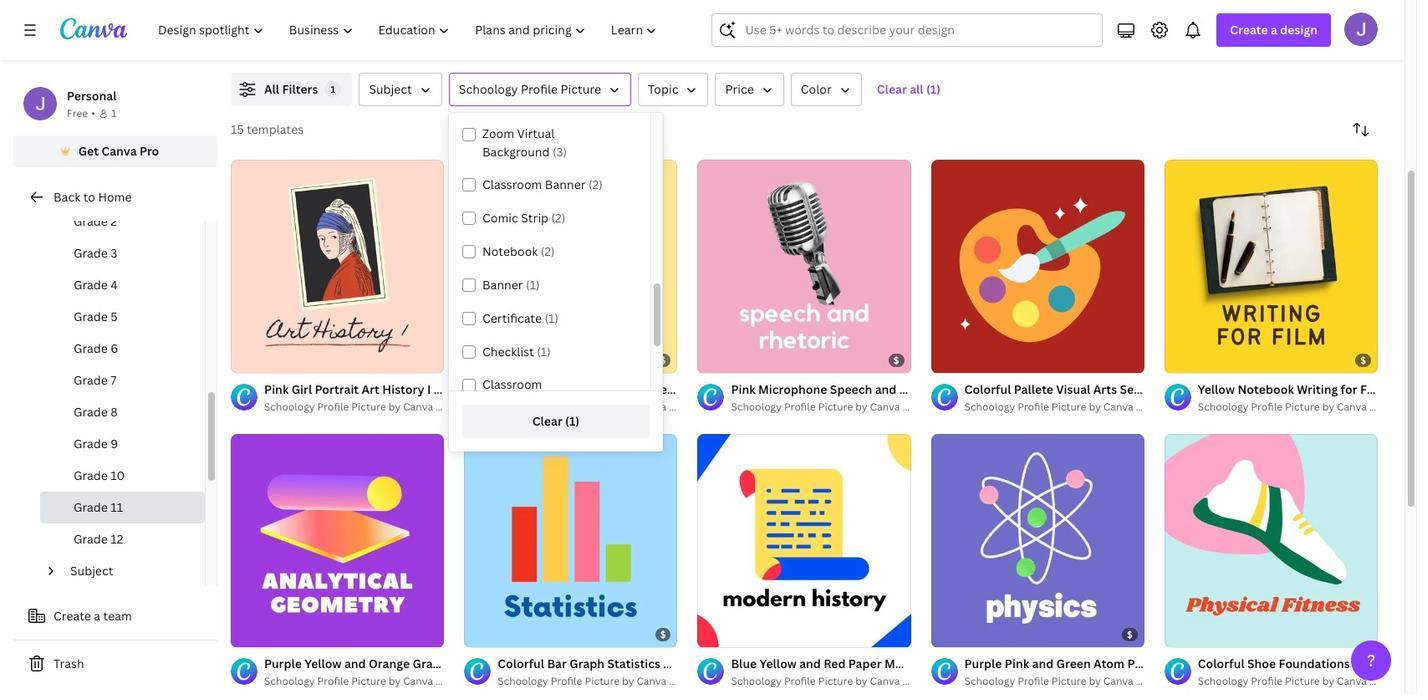 Task type: describe. For each thing, give the bounding box(es) containing it.
schoology profile picture by canva creative studio link for the "blue yellow and red paper modern history senior high schoology profile picture"
[[731, 673, 977, 690]]

0 vertical spatial banner
[[545, 176, 586, 192]]

$ for yellow notebook writing for film senior high schoology profile picture
[[1361, 354, 1366, 366]]

grade 3
[[74, 245, 117, 261]]

creative for colorful shoe foundations of physical fitness senior high schoology profile picture
[[1369, 674, 1410, 688]]

schoology profile picture by canva creative s for yellow notebook writing for film senior high schoology profile picture
[[1198, 400, 1417, 414]]

profile for the pink girl portrait art history i senior high schoology profile picture
[[317, 400, 349, 414]]

Sort by button
[[1345, 113, 1378, 146]]

a for team
[[94, 608, 100, 624]]

personal
[[67, 88, 117, 104]]

creative for pink microphone speech and rhetoric senior high schoology profile picture
[[903, 400, 943, 414]]

profile for colorful pallete visual arts senior high schoology profile picture
[[1018, 400, 1049, 414]]

canva for the "blue yellow and red paper modern history senior high schoology profile picture"
[[870, 674, 900, 688]]

schoology profile picture by canva creative studio for purple yellow and orange gradient analytical geometry senior high schoology profile picture
[[264, 674, 510, 688]]

schoology profile picture by canva creative s link for yellow notebook writing for film senior high schoology profile picture
[[1198, 399, 1417, 416]]

$ for purple pink and green atom physics senior high schoology profile picture
[[1127, 628, 1133, 641]]

profile for colorful bar graph statistics senior high schoology profile picture
[[551, 674, 582, 688]]

filters
[[282, 81, 318, 97]]

canva for pink microphone speech and rhetoric senior high schoology profile picture
[[870, 400, 900, 414]]

profile for pink microphone speech and rhetoric senior high schoology profile picture
[[784, 400, 816, 414]]

price
[[725, 81, 754, 97]]

schoology for schoology profile picture by canva creative studio link related to pink microphone speech and rhetoric senior high schoology profile picture
[[731, 400, 782, 414]]

creative for the pink girl portrait art history i senior high schoology profile picture
[[436, 400, 476, 414]]

color
[[801, 81, 832, 97]]

grade for grade 10
[[74, 467, 108, 483]]

to
[[83, 189, 95, 205]]

create for create a design
[[1230, 22, 1268, 38]]

certificate (1)
[[482, 310, 559, 326]]

grade 3 link
[[40, 237, 205, 269]]

design
[[1280, 22, 1318, 38]]

grade 11
[[74, 499, 123, 515]]

(1) for banner (1)
[[526, 277, 540, 293]]

profile for the "blue yellow and red paper modern history senior high schoology profile picture"
[[784, 674, 816, 688]]

create for create a team
[[54, 608, 91, 624]]

grade 5 link
[[40, 301, 205, 333]]

creative for purple pink and green atom physics senior high schoology profile picture
[[1136, 674, 1177, 688]]

top level navigation element
[[147, 13, 672, 47]]

by for yellow orange speech bubble spanish ii senior high schoology profile picture
[[622, 400, 634, 414]]

background
[[482, 144, 550, 160]]

all
[[264, 81, 279, 97]]

profile for yellow notebook writing for film senior high schoology profile picture
[[1251, 400, 1283, 414]]

Search search field
[[745, 14, 1092, 46]]

(3)
[[553, 144, 567, 160]]

topic
[[648, 81, 679, 97]]

picture for purple yellow and orange gradient analytical geometry senior high schoology profile picture
[[351, 674, 386, 688]]

grade 4 link
[[40, 269, 205, 301]]

schoology for schoology profile picture by canva creative studio link associated with the "blue yellow and red paper modern history senior high schoology profile picture"
[[731, 674, 782, 688]]

schoology for colorful shoe foundations of physical fitness senior high schoology profile picture schoology profile picture by canva creative s link
[[1198, 674, 1249, 688]]

create a team
[[54, 608, 132, 624]]

0 vertical spatial 1
[[331, 83, 336, 95]]

notebook
[[482, 243, 538, 259]]

grade 5
[[74, 309, 118, 324]]

studio for colorful bar graph statistics senior high schoology profile picture
[[712, 674, 744, 688]]

$ for yellow orange speech bubble spanish ii senior high schoology profile picture
[[660, 354, 666, 366]]

profile for purple yellow and orange gradient analytical geometry senior high schoology profile picture
[[317, 674, 349, 688]]

grade 9
[[74, 436, 118, 452]]

grade for grade 8
[[74, 404, 108, 420]]

1 filter options selected element
[[325, 81, 342, 98]]

free
[[67, 106, 88, 120]]

schoology profile picture by canva creative studio for yellow orange speech bubble spanish ii senior high schoology profile picture
[[498, 400, 744, 414]]

schoology profile picture by canva creative studio link for purple yellow and orange gradient analytical geometry senior high schoology profile picture
[[264, 673, 510, 690]]

schoology profile picture by canva creative s for colorful shoe foundations of physical fitness senior high schoology profile picture
[[1198, 674, 1417, 688]]

trash
[[54, 656, 84, 671]]

home
[[98, 189, 132, 205]]

creative for yellow orange speech bubble spanish ii senior high schoology profile picture
[[669, 400, 710, 414]]

(1) inside clear all (1) button
[[926, 81, 941, 97]]

schoology for schoology profile picture button
[[459, 81, 518, 97]]

create a design
[[1230, 22, 1318, 38]]

creative for purple yellow and orange gradient analytical geometry senior high schoology profile picture
[[436, 674, 476, 688]]

a for design
[[1271, 22, 1278, 38]]

topic button
[[638, 73, 709, 106]]

by for purple yellow and orange gradient analytical geometry senior high schoology profile picture
[[389, 674, 401, 688]]

colorful shoe foundations of physical fitness senior high schoology profile picture image
[[1165, 434, 1378, 648]]

grade for grade 2
[[74, 213, 108, 229]]

schoology profile picture by canva creative studio for colorful bar graph statistics senior high schoology profile picture
[[498, 674, 744, 688]]

canva for colorful pallete visual arts senior high schoology profile picture
[[1104, 400, 1134, 414]]

schoology profile picture by canva creative studio link for purple pink and green atom physics senior high schoology profile picture
[[965, 673, 1211, 690]]

9
[[111, 436, 118, 452]]

$ for colorful bar graph statistics senior high schoology profile picture
[[660, 628, 666, 641]]

by for the pink girl portrait art history i senior high schoology profile picture
[[389, 400, 401, 414]]

1 vertical spatial banner
[[482, 277, 523, 293]]

back to home
[[54, 189, 132, 205]]

free •
[[67, 106, 95, 120]]

colorful pallete visual arts senior high schoology profile picture image
[[931, 160, 1145, 373]]

clear (1)
[[532, 413, 580, 429]]

grade for grade 11
[[74, 499, 108, 515]]

clear (1) button
[[462, 405, 650, 438]]

virtual
[[517, 125, 555, 141]]

profile for purple pink and green atom physics senior high schoology profile picture
[[1018, 674, 1049, 688]]

schoology for purple pink and green atom physics senior high schoology profile picture's schoology profile picture by canva creative studio link
[[965, 674, 1015, 688]]

picture for colorful pallete visual arts senior high schoology profile picture
[[1052, 400, 1087, 414]]

schoology profile picture by canva creative studio for purple pink and green atom physics senior high schoology profile picture
[[965, 674, 1211, 688]]

schoology for schoology profile picture by canva creative studio link for purple yellow and orange gradient analytical geometry senior high schoology profile picture
[[264, 674, 315, 688]]

studio for the "blue yellow and red paper modern history senior high schoology profile picture"
[[946, 674, 977, 688]]

checklist
[[482, 344, 534, 360]]

schoology profile picture by canva creative studio link for pink microphone speech and rhetoric senior high schoology profile picture
[[731, 399, 977, 416]]

schoology profile picture by canva creative studio link for colorful pallete visual arts senior high schoology profile picture
[[965, 399, 1211, 416]]

schoology for yellow orange speech bubble spanish ii senior high schoology profile picture's schoology profile picture by canva creative studio link
[[498, 400, 548, 414]]

jacob simon image
[[1345, 13, 1378, 46]]

picture for yellow orange speech bubble spanish ii senior high schoology profile picture
[[585, 400, 620, 414]]

picture for yellow notebook writing for film senior high schoology profile picture
[[1285, 400, 1320, 414]]

checklist (1)
[[482, 344, 551, 360]]

grade 8
[[74, 404, 118, 420]]

grade 6 link
[[40, 333, 205, 365]]

templates
[[247, 121, 304, 137]]

grade for grade 9
[[74, 436, 108, 452]]

get
[[78, 143, 99, 159]]

4
[[111, 277, 118, 293]]

zoom virtual background (3)
[[482, 125, 567, 160]]

classroom banner (2)
[[482, 176, 603, 192]]

get canva pro button
[[13, 135, 217, 167]]

strip
[[521, 210, 549, 226]]

all
[[910, 81, 924, 97]]

all filters
[[264, 81, 318, 97]]

15
[[231, 121, 244, 137]]

grade for grade 4
[[74, 277, 108, 293]]

profile for colorful shoe foundations of physical fitness senior high schoology profile picture
[[1251, 674, 1283, 688]]

grade 7 link
[[40, 365, 205, 396]]

schoology for schoology profile picture by canva creative s link associated with yellow notebook writing for film senior high schoology profile picture
[[1198, 400, 1249, 414]]

purple yellow and orange gradient analytical geometry senior high schoology profile picture image
[[231, 434, 444, 647]]

canva for yellow orange speech bubble spanish ii senior high schoology profile picture
[[637, 400, 667, 414]]

comic
[[482, 210, 518, 226]]

by for purple pink and green atom physics senior high schoology profile picture
[[1089, 674, 1101, 688]]

studio for pink microphone speech and rhetoric senior high schoology profile picture
[[946, 400, 977, 414]]

12
[[111, 531, 123, 547]]

studio for yellow orange speech bubble spanish ii senior high schoology profile picture
[[712, 400, 744, 414]]

canva for colorful shoe foundations of physical fitness senior high schoology profile picture
[[1337, 674, 1367, 688]]

picture for purple pink and green atom physics senior high schoology profile picture
[[1052, 674, 1087, 688]]

schoology profile picture by canva creative studio for the "blue yellow and red paper modern history senior high schoology profile picture"
[[731, 674, 977, 688]]

clear all (1)
[[877, 81, 941, 97]]

color button
[[791, 73, 862, 106]]

studio for colorful pallete visual arts senior high schoology profile picture
[[1179, 400, 1211, 414]]

6
[[111, 340, 118, 356]]

grade 7
[[74, 372, 116, 388]]

classroom for classroom announcement
[[482, 376, 542, 392]]

pink microphone speech and rhetoric senior high schoology profile picture image
[[698, 160, 911, 373]]

notebook (2)
[[482, 243, 555, 259]]

0 vertical spatial subject button
[[359, 73, 442, 106]]



Task type: locate. For each thing, give the bounding box(es) containing it.
1 horizontal spatial subject
[[369, 81, 412, 97]]

1 right •
[[111, 106, 116, 120]]

by for colorful bar graph statistics senior high schoology profile picture
[[622, 674, 634, 688]]

studio
[[479, 400, 510, 414], [712, 400, 744, 414], [946, 400, 977, 414], [1179, 400, 1211, 414], [479, 674, 510, 688], [712, 674, 744, 688], [946, 674, 977, 688], [1179, 674, 1211, 688]]

banner down notebook
[[482, 277, 523, 293]]

schoology profile picture by canva creative studio for colorful pallete visual arts senior high schoology profile picture
[[965, 400, 1211, 414]]

2 classroom from the top
[[482, 376, 542, 392]]

1 vertical spatial classroom
[[482, 376, 542, 392]]

a
[[1271, 22, 1278, 38], [94, 608, 100, 624]]

canva for the pink girl portrait art history i senior high schoology profile picture
[[403, 400, 433, 414]]

(1) up the certificate (1)
[[526, 277, 540, 293]]

$ for pink microphone speech and rhetoric senior high schoology profile picture
[[894, 354, 899, 366]]

1 horizontal spatial clear
[[877, 81, 907, 97]]

clear for clear all (1)
[[877, 81, 907, 97]]

7
[[111, 372, 116, 388]]

grade left 2
[[74, 213, 108, 229]]

canva inside button
[[101, 143, 137, 159]]

1 vertical spatial 1
[[111, 106, 116, 120]]

1 vertical spatial s
[[1412, 674, 1417, 688]]

0 vertical spatial s
[[1412, 400, 1417, 414]]

back
[[54, 189, 80, 205]]

by for yellow notebook writing for film senior high schoology profile picture
[[1322, 400, 1335, 414]]

clear all (1) button
[[869, 73, 949, 106]]

grade 2 link
[[40, 206, 205, 237]]

schoology profile picture by canva creative s
[[1198, 400, 1417, 414], [1198, 674, 1417, 688]]

comic strip (2)
[[482, 210, 566, 226]]

price button
[[715, 73, 784, 106]]

0 horizontal spatial a
[[94, 608, 100, 624]]

pro
[[140, 143, 159, 159]]

classroom for classroom banner (2)
[[482, 176, 542, 192]]

grade left 5 at the top left of the page
[[74, 309, 108, 324]]

picture for pink microphone speech and rhetoric senior high schoology profile picture
[[818, 400, 853, 414]]

creative for colorful bar graph statistics senior high schoology profile picture
[[669, 674, 710, 688]]

2 schoology profile picture by canva creative s link from the top
[[1198, 673, 1417, 690]]

grade 12 link
[[40, 523, 205, 555]]

schoology for the pink girl portrait art history i senior high schoology profile picture schoology profile picture by canva creative studio link
[[264, 400, 315, 414]]

a left design
[[1271, 22, 1278, 38]]

classroom up announcement at the bottom of page
[[482, 376, 542, 392]]

picture for the "blue yellow and red paper modern history senior high schoology profile picture"
[[818, 674, 853, 688]]

clear for clear (1)
[[532, 413, 563, 429]]

clear inside button
[[877, 81, 907, 97]]

4 grade from the top
[[74, 309, 108, 324]]

0 vertical spatial (2)
[[589, 176, 603, 192]]

grade left 12
[[74, 531, 108, 547]]

s for colorful shoe foundations of physical fitness senior high schoology profile picture schoology profile picture by canva creative s link
[[1412, 674, 1417, 688]]

clear down announcement at the bottom of page
[[532, 413, 563, 429]]

(1) for checklist (1)
[[537, 344, 551, 360]]

2
[[111, 213, 117, 229]]

0 vertical spatial schoology profile picture by canva creative s
[[1198, 400, 1417, 414]]

grade for grade 6
[[74, 340, 108, 356]]

picture for colorful bar graph statistics senior high schoology profile picture
[[585, 674, 620, 688]]

grade 6
[[74, 340, 118, 356]]

canva for yellow notebook writing for film senior high schoology profile picture
[[1337, 400, 1367, 414]]

1
[[331, 83, 336, 95], [111, 106, 116, 120]]

schoology profile picture by canva creative studio link for colorful bar graph statistics senior high schoology profile picture
[[498, 673, 744, 690]]

grade left 3
[[74, 245, 108, 261]]

(1) down announcement at the bottom of page
[[565, 413, 580, 429]]

profile inside button
[[521, 81, 558, 97]]

trash link
[[13, 647, 217, 681]]

create inside button
[[54, 608, 91, 624]]

grade left 6
[[74, 340, 108, 356]]

schoology profile picture by canva creative studio for the pink girl portrait art history i senior high schoology profile picture
[[264, 400, 510, 414]]

schoology for colorful bar graph statistics senior high schoology profile picture schoology profile picture by canva creative studio link
[[498, 674, 548, 688]]

1 vertical spatial a
[[94, 608, 100, 624]]

11
[[111, 499, 123, 515]]

create left design
[[1230, 22, 1268, 38]]

grade 4
[[74, 277, 118, 293]]

(1) right certificate at the left top of the page
[[545, 310, 559, 326]]

0 vertical spatial create
[[1230, 22, 1268, 38]]

canva for colorful bar graph statistics senior high schoology profile picture
[[637, 674, 667, 688]]

3
[[111, 245, 117, 261]]

blue yellow and red paper modern history senior high schoology profile picture image
[[698, 434, 911, 648]]

subject down grade 12
[[70, 563, 113, 579]]

3 grade from the top
[[74, 277, 108, 293]]

by for colorful shoe foundations of physical fitness senior high schoology profile picture
[[1322, 674, 1335, 688]]

team
[[103, 608, 132, 624]]

classroom inside classroom announcement
[[482, 376, 542, 392]]

picture inside button
[[561, 81, 601, 97]]

15 templates
[[231, 121, 304, 137]]

11 grade from the top
[[74, 531, 108, 547]]

grade for grade 12
[[74, 531, 108, 547]]

purple pink and green atom physics senior high schoology profile picture image
[[931, 434, 1145, 648]]

1 s from the top
[[1412, 400, 1417, 414]]

creative
[[436, 400, 476, 414], [669, 400, 710, 414], [903, 400, 943, 414], [1136, 400, 1177, 414], [1369, 400, 1410, 414], [436, 674, 476, 688], [669, 674, 710, 688], [903, 674, 943, 688], [1136, 674, 1177, 688], [1369, 674, 1410, 688]]

a inside dropdown button
[[1271, 22, 1278, 38]]

banner
[[545, 176, 586, 192], [482, 277, 523, 293]]

grade left 9
[[74, 436, 108, 452]]

classroom
[[482, 176, 542, 192], [482, 376, 542, 392]]

grade left 8 at the bottom of page
[[74, 404, 108, 420]]

schoology profile picture
[[459, 81, 601, 97]]

clear inside button
[[532, 413, 563, 429]]

1 vertical spatial create
[[54, 608, 91, 624]]

studio for the pink girl portrait art history i senior high schoology profile picture
[[479, 400, 510, 414]]

9 grade from the top
[[74, 467, 108, 483]]

canva for purple yellow and orange gradient analytical geometry senior high schoology profile picture
[[403, 674, 433, 688]]

(1) for clear (1)
[[565, 413, 580, 429]]

2 schoology profile picture by canva creative s from the top
[[1198, 674, 1417, 688]]

yellow orange speech bubble spanish ii senior high schoology profile picture image
[[464, 160, 678, 373]]

schoology profile picture by canva creative studio for pink microphone speech and rhetoric senior high schoology profile picture
[[731, 400, 977, 414]]

1 horizontal spatial 1
[[331, 83, 336, 95]]

1 schoology profile picture by canva creative s from the top
[[1198, 400, 1417, 414]]

colorful bar graph statistics senior high schoology profile picture image
[[464, 434, 678, 648]]

(1) right all
[[926, 81, 941, 97]]

1 vertical spatial schoology profile picture by canva creative s
[[1198, 674, 1417, 688]]

10 grade from the top
[[74, 499, 108, 515]]

grade left 4 on the top left
[[74, 277, 108, 293]]

schoology profile picture by canva creative s link
[[1198, 399, 1417, 416], [1198, 673, 1417, 690]]

schoology profile picture by canva creative s link for colorful shoe foundations of physical fitness senior high schoology profile picture
[[1198, 673, 1417, 690]]

schoology profile picture by canva creative studio link
[[264, 399, 510, 416], [498, 399, 744, 416], [731, 399, 977, 416], [965, 399, 1211, 416], [264, 673, 510, 690], [498, 673, 744, 690], [731, 673, 977, 690], [965, 673, 1211, 690]]

creative for the "blue yellow and red paper modern history senior high schoology profile picture"
[[903, 674, 943, 688]]

1 vertical spatial (2)
[[551, 210, 566, 226]]

1 right the 'filters'
[[331, 83, 336, 95]]

banner down '(3)'
[[545, 176, 586, 192]]

schoology profile picture button
[[449, 73, 631, 106]]

0 horizontal spatial subject
[[70, 563, 113, 579]]

clear left all
[[877, 81, 907, 97]]

by for pink microphone speech and rhetoric senior high schoology profile picture
[[856, 400, 868, 414]]

grade left 7
[[74, 372, 108, 388]]

0 horizontal spatial 1
[[111, 106, 116, 120]]

(1) for certificate (1)
[[545, 310, 559, 326]]

grade for grade 5
[[74, 309, 108, 324]]

1 horizontal spatial a
[[1271, 22, 1278, 38]]

grade for grade 3
[[74, 245, 108, 261]]

studio for purple pink and green atom physics senior high schoology profile picture
[[1179, 674, 1211, 688]]

grade left 11
[[74, 499, 108, 515]]

0 vertical spatial classroom
[[482, 176, 542, 192]]

(1) inside clear (1) button
[[565, 413, 580, 429]]

(2) for classroom banner (2)
[[589, 176, 603, 192]]

certificate
[[482, 310, 542, 326]]

0 horizontal spatial create
[[54, 608, 91, 624]]

subject
[[369, 81, 412, 97], [70, 563, 113, 579]]

creative for yellow notebook writing for film senior high schoology profile picture
[[1369, 400, 1410, 414]]

grade 10
[[74, 467, 125, 483]]

0 horizontal spatial subject button
[[64, 555, 195, 587]]

6 grade from the top
[[74, 372, 108, 388]]

0 vertical spatial schoology profile picture by canva creative s link
[[1198, 399, 1417, 416]]

picture for colorful shoe foundations of physical fitness senior high schoology profile picture
[[1285, 674, 1320, 688]]

5 grade from the top
[[74, 340, 108, 356]]

schoology profile picture by canva creative studio link for yellow orange speech bubble spanish ii senior high schoology profile picture
[[498, 399, 744, 416]]

(1)
[[926, 81, 941, 97], [526, 277, 540, 293], [545, 310, 559, 326], [537, 344, 551, 360], [565, 413, 580, 429]]

picture
[[561, 81, 601, 97], [351, 400, 386, 414], [585, 400, 620, 414], [818, 400, 853, 414], [1052, 400, 1087, 414], [1285, 400, 1320, 414], [351, 674, 386, 688], [585, 674, 620, 688], [818, 674, 853, 688], [1052, 674, 1087, 688], [1285, 674, 1320, 688]]

canva for purple pink and green atom physics senior high schoology profile picture
[[1104, 674, 1134, 688]]

yellow notebook writing for film senior high schoology profile picture image
[[1165, 160, 1378, 373]]

(2)
[[589, 176, 603, 192], [551, 210, 566, 226], [541, 243, 555, 259]]

8
[[111, 404, 118, 420]]

subject button down the top level navigation element
[[359, 73, 442, 106]]

2 s from the top
[[1412, 674, 1417, 688]]

grade 9 link
[[40, 428, 205, 460]]

s for schoology profile picture by canva creative s link associated with yellow notebook writing for film senior high schoology profile picture
[[1412, 400, 1417, 414]]

s
[[1412, 400, 1417, 414], [1412, 674, 1417, 688]]

creative for colorful pallete visual arts senior high schoology profile picture
[[1136, 400, 1177, 414]]

create a team button
[[13, 600, 217, 633]]

grade 8 link
[[40, 396, 205, 428]]

create a design button
[[1217, 13, 1331, 47]]

1 schoology profile picture by canva creative s link from the top
[[1198, 399, 1417, 416]]

schoology profile picture by canva creative studio
[[264, 400, 510, 414], [498, 400, 744, 414], [731, 400, 977, 414], [965, 400, 1211, 414], [264, 674, 510, 688], [498, 674, 744, 688], [731, 674, 977, 688], [965, 674, 1211, 688]]

grade for grade 7
[[74, 372, 108, 388]]

None search field
[[712, 13, 1103, 47]]

get canva pro
[[78, 143, 159, 159]]

0 horizontal spatial banner
[[482, 277, 523, 293]]

0 vertical spatial clear
[[877, 81, 907, 97]]

10
[[111, 467, 125, 483]]

0 vertical spatial subject
[[369, 81, 412, 97]]

1 vertical spatial subject
[[70, 563, 113, 579]]

subject right 1 filter options selected element
[[369, 81, 412, 97]]

pink girl portrait art history i senior high schoology profile picture image
[[231, 160, 444, 373]]

(1) right checklist
[[537, 344, 551, 360]]

8 grade from the top
[[74, 436, 108, 452]]

1 horizontal spatial create
[[1230, 22, 1268, 38]]

7 grade from the top
[[74, 404, 108, 420]]

schoology inside button
[[459, 81, 518, 97]]

1 vertical spatial subject button
[[64, 555, 195, 587]]

back to home link
[[13, 181, 217, 214]]

$
[[660, 354, 666, 366], [894, 354, 899, 366], [1361, 354, 1366, 366], [660, 628, 666, 641], [1127, 628, 1133, 641]]

(2) for comic strip (2)
[[551, 210, 566, 226]]

banner (1)
[[482, 277, 540, 293]]

a left team
[[94, 608, 100, 624]]

subject button down 12
[[64, 555, 195, 587]]

canva
[[101, 143, 137, 159], [403, 400, 433, 414], [637, 400, 667, 414], [870, 400, 900, 414], [1104, 400, 1134, 414], [1337, 400, 1367, 414], [403, 674, 433, 688], [637, 674, 667, 688], [870, 674, 900, 688], [1104, 674, 1134, 688], [1337, 674, 1367, 688]]

grade 10 link
[[40, 460, 205, 492]]

schoology
[[459, 81, 518, 97], [264, 400, 315, 414], [498, 400, 548, 414], [731, 400, 782, 414], [965, 400, 1015, 414], [1198, 400, 1249, 414], [264, 674, 315, 688], [498, 674, 548, 688], [731, 674, 782, 688], [965, 674, 1015, 688], [1198, 674, 1249, 688]]

a inside button
[[94, 608, 100, 624]]

1 vertical spatial clear
[[532, 413, 563, 429]]

2 vertical spatial (2)
[[541, 243, 555, 259]]

by for colorful pallete visual arts senior high schoology profile picture
[[1089, 400, 1101, 414]]

classroom announcement
[[482, 376, 569, 411]]

announcement
[[482, 395, 569, 411]]

2 grade from the top
[[74, 245, 108, 261]]

0 vertical spatial a
[[1271, 22, 1278, 38]]

5
[[111, 309, 118, 324]]

grade
[[74, 213, 108, 229], [74, 245, 108, 261], [74, 277, 108, 293], [74, 309, 108, 324], [74, 340, 108, 356], [74, 372, 108, 388], [74, 404, 108, 420], [74, 436, 108, 452], [74, 467, 108, 483], [74, 499, 108, 515], [74, 531, 108, 547]]

schoology profile picture by canva creative studio link for the pink girl portrait art history i senior high schoology profile picture
[[264, 399, 510, 416]]

1 classroom from the top
[[482, 176, 542, 192]]

1 vertical spatial schoology profile picture by canva creative s link
[[1198, 673, 1417, 690]]

grade 12
[[74, 531, 123, 547]]

clear
[[877, 81, 907, 97], [532, 413, 563, 429]]

0 horizontal spatial clear
[[532, 413, 563, 429]]

subject button
[[359, 73, 442, 106], [64, 555, 195, 587]]

by for the "blue yellow and red paper modern history senior high schoology profile picture"
[[856, 674, 868, 688]]

by
[[389, 400, 401, 414], [622, 400, 634, 414], [856, 400, 868, 414], [1089, 400, 1101, 414], [1322, 400, 1335, 414], [389, 674, 401, 688], [622, 674, 634, 688], [856, 674, 868, 688], [1089, 674, 1101, 688], [1322, 674, 1335, 688]]

1 grade from the top
[[74, 213, 108, 229]]

picture for the pink girl portrait art history i senior high schoology profile picture
[[351, 400, 386, 414]]

grade left the 10
[[74, 467, 108, 483]]

profile
[[521, 81, 558, 97], [317, 400, 349, 414], [551, 400, 582, 414], [784, 400, 816, 414], [1018, 400, 1049, 414], [1251, 400, 1283, 414], [317, 674, 349, 688], [551, 674, 582, 688], [784, 674, 816, 688], [1018, 674, 1049, 688], [1251, 674, 1283, 688]]

zoom
[[482, 125, 514, 141]]

1 horizontal spatial banner
[[545, 176, 586, 192]]

1 horizontal spatial subject button
[[359, 73, 442, 106]]

classroom down background
[[482, 176, 542, 192]]

•
[[91, 106, 95, 120]]

grade 2
[[74, 213, 117, 229]]

create inside dropdown button
[[1230, 22, 1268, 38]]

create left team
[[54, 608, 91, 624]]

schoology for colorful pallete visual arts senior high schoology profile picture's schoology profile picture by canva creative studio link
[[965, 400, 1015, 414]]



Task type: vqa. For each thing, say whether or not it's contained in the screenshot.
learn to the bottom
no



